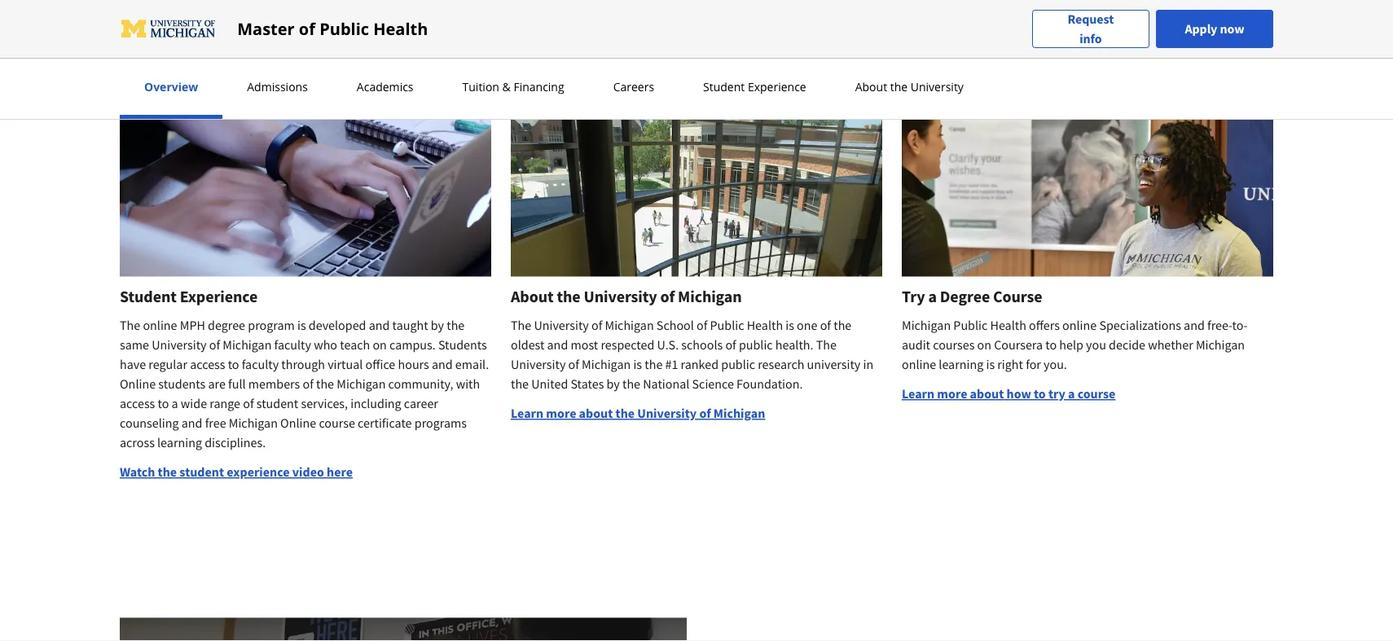 Task type: describe. For each thing, give the bounding box(es) containing it.
and inside the university of michigan school of public health is one of the oldest and most respected u.s. schools of public health. the university of michigan is the #1 ranked public research university in the united states by the national science foundation.
[[547, 337, 568, 353]]

of up most
[[592, 317, 602, 334]]

master
[[237, 18, 295, 40]]

apply
[[1185, 21, 1218, 37]]

about for about the university of michigan
[[579, 405, 613, 422]]

2 horizontal spatial the
[[816, 337, 837, 353]]

through
[[281, 357, 325, 373]]

learn more about the university of michigan
[[511, 405, 765, 422]]

national
[[643, 376, 690, 392]]

health inside michigan public health offers online specializations and free-to- audit courses on coursera to help you decide whether michigan online learning is right for you.
[[990, 317, 1027, 334]]

the for about the university of michigan
[[511, 317, 531, 334]]

learn more about the university of michigan link
[[511, 405, 765, 422]]

watch
[[120, 464, 155, 480]]

on inside michigan public health offers online specializations and free-to- audit courses on coursera to help you decide whether michigan online learning is right for you.
[[978, 337, 992, 353]]

student inside the online mph degree program is developed and taught by the same university of michigan faculty who teach on campus. students have regular access to faculty through virtual office hours and email. online students are full members of the michigan community, with access to a wide range of student services, including career counseling and free michigan online course certificate programs across learning disciplines.
[[257, 396, 298, 412]]

&
[[502, 79, 511, 95]]

full
[[228, 376, 246, 392]]

how
[[1007, 386, 1032, 402]]

you
[[1086, 337, 1107, 353]]

is inside michigan public health offers online specializations and free-to- audit courses on coursera to help you decide whether michigan online learning is right for you.
[[986, 357, 995, 373]]

tuition
[[462, 79, 499, 95]]

request
[[1068, 11, 1114, 27]]

of right master
[[299, 18, 315, 40]]

respected
[[601, 337, 655, 353]]

request info button
[[1032, 9, 1150, 48]]

1 vertical spatial public
[[721, 357, 755, 373]]

learn more about how to try a course
[[902, 386, 1116, 402]]

apply now button
[[1156, 10, 1274, 48]]

0 horizontal spatial access
[[120, 396, 155, 412]]

free-
[[1208, 317, 1233, 334]]

2 horizontal spatial online
[[1063, 317, 1097, 334]]

about for about the university of michigan
[[511, 286, 554, 306]]

degree
[[940, 286, 990, 306]]

course
[[993, 286, 1043, 306]]

course inside the online mph degree program is developed and taught by the same university of michigan faculty who teach on campus. students have regular access to faculty through virtual office hours and email. online students are full members of the michigan community, with access to a wide range of student services, including career counseling and free michigan online course certificate programs across learning disciplines.
[[319, 415, 355, 432]]

to-
[[1233, 317, 1248, 334]]

developed
[[309, 317, 366, 334]]

health.
[[776, 337, 814, 353]]

0 vertical spatial learn
[[120, 61, 152, 77]]

learn for about the university of michigan
[[511, 405, 544, 422]]

0 horizontal spatial student
[[120, 286, 177, 306]]

and down 'students'
[[432, 357, 453, 373]]

the online mph degree program is developed and taught by the same university of michigan faculty who teach on campus. students have regular access to faculty through virtual office hours and email. online students are full members of the michigan community, with access to a wide range of student services, including career counseling and free michigan online course certificate programs across learning disciplines.
[[120, 317, 489, 451]]

is inside the online mph degree program is developed and taught by the same university of michigan faculty who teach on campus. students have regular access to faculty through virtual office hours and email. online students are full members of the michigan community, with access to a wide range of student services, including career counseling and free michigan online course certificate programs across learning disciplines.
[[297, 317, 306, 334]]

by inside the online mph degree program is developed and taught by the same university of michigan faculty who teach on campus. students have regular access to faculty through virtual office hours and email. online students are full members of the michigan community, with access to a wide range of student services, including career counseling and free michigan online course certificate programs across learning disciplines.
[[431, 317, 444, 334]]

michigan up disciplines.
[[229, 415, 278, 432]]

admissions
[[225, 61, 289, 77]]

learning inside michigan public health offers online specializations and free-to- audit courses on coursera to help you decide whether michigan online learning is right for you.
[[939, 357, 984, 373]]

office
[[366, 357, 395, 373]]

is left one
[[786, 317, 794, 334]]

of down "science" on the bottom of page
[[700, 405, 711, 422]]

1 horizontal spatial access
[[190, 357, 225, 373]]

more for about the university of michigan
[[546, 405, 576, 422]]

one
[[797, 317, 818, 334]]

0 vertical spatial online
[[120, 376, 156, 392]]

0 horizontal spatial student
[[180, 464, 224, 480]]

specializations
[[1100, 317, 1181, 334]]

in
[[863, 357, 874, 373]]

program
[[248, 317, 295, 334]]

services,
[[301, 396, 348, 412]]

of right one
[[820, 317, 831, 334]]

career
[[404, 396, 438, 412]]

whether
[[1148, 337, 1194, 353]]

about for about the university
[[855, 79, 888, 95]]

0 vertical spatial more
[[155, 61, 185, 77]]

including
[[351, 396, 401, 412]]

careers
[[613, 79, 654, 95]]

is down respected
[[634, 357, 642, 373]]

decide
[[1109, 337, 1146, 353]]

academics link
[[352, 79, 418, 95]]

taught
[[392, 317, 428, 334]]

online inside the online mph degree program is developed and taught by the same university of michigan faculty who teach on campus. students have regular access to faculty through virtual office hours and email. online students are full members of the michigan community, with access to a wide range of student services, including career counseling and free michigan online course certificate programs across learning disciplines.
[[143, 317, 177, 334]]

members
[[248, 376, 300, 392]]

1 vertical spatial online
[[280, 415, 316, 432]]

hours
[[398, 357, 429, 373]]

oldest
[[511, 337, 545, 353]]

states
[[571, 376, 604, 392]]

learn more about admissions link
[[120, 61, 289, 77]]

0 horizontal spatial public
[[320, 18, 369, 40]]

across
[[120, 435, 155, 451]]

research
[[758, 357, 805, 373]]

1 horizontal spatial experience
[[748, 79, 806, 95]]

about the university
[[855, 79, 964, 95]]

ranked
[[681, 357, 719, 373]]

same
[[120, 337, 149, 353]]

health inside the university of michigan school of public health is one of the oldest and most respected u.s. schools of public health. the university of michigan is the #1 ranked public research university in the united states by the national science foundation.
[[747, 317, 783, 334]]

with
[[456, 376, 480, 392]]

about the university of michigan
[[511, 286, 742, 306]]

learn more about admissions
[[120, 61, 289, 77]]

overview link
[[139, 79, 203, 95]]

watch the student experience video here
[[120, 464, 353, 480]]

learning inside the online mph degree program is developed and taught by the same university of michigan faculty who teach on campus. students have regular access to faculty through virtual office hours and email. online students are full members of the michigan community, with access to a wide range of student services, including career counseling and free michigan online course certificate programs across learning disciplines.
[[157, 435, 202, 451]]

learn for try a degree course
[[902, 386, 935, 402]]

michigan public health offers online specializations and free-to- audit courses on coursera to help you decide whether michigan online learning is right for you.
[[902, 317, 1248, 373]]

for
[[1026, 357, 1041, 373]]

who
[[314, 337, 337, 353]]

united
[[532, 376, 568, 392]]

#1
[[665, 357, 678, 373]]

0 vertical spatial faculty
[[274, 337, 311, 353]]

request info
[[1068, 11, 1114, 47]]

students
[[438, 337, 487, 353]]

1 horizontal spatial online
[[902, 357, 936, 373]]

student experience link
[[698, 79, 811, 95]]

campus.
[[390, 337, 436, 353]]

watch the student experience video here link
[[120, 464, 353, 480]]



Task type: locate. For each thing, give the bounding box(es) containing it.
access
[[190, 357, 225, 373], [120, 396, 155, 412]]

university
[[807, 357, 861, 373]]

about the university link
[[850, 79, 969, 95]]

learn more about how to try a course link
[[902, 386, 1116, 402]]

0 horizontal spatial health
[[373, 18, 428, 40]]

online down have
[[120, 376, 156, 392]]

michigan up school
[[678, 286, 742, 306]]

learning down counseling on the bottom of the page
[[157, 435, 202, 451]]

of down full
[[243, 396, 254, 412]]

more down united
[[546, 405, 576, 422]]

access up the are
[[190, 357, 225, 373]]

coursera
[[994, 337, 1043, 353]]

about
[[188, 61, 222, 77], [970, 386, 1004, 402], [579, 405, 613, 422]]

of up schools
[[697, 317, 708, 334]]

school
[[657, 317, 694, 334]]

1 vertical spatial faculty
[[242, 357, 279, 373]]

2 on from the left
[[978, 337, 992, 353]]

of down most
[[568, 357, 579, 373]]

0 horizontal spatial about
[[188, 61, 222, 77]]

1 vertical spatial learn
[[902, 386, 935, 402]]

on inside the online mph degree program is developed and taught by the same university of michigan faculty who teach on campus. students have regular access to faculty through virtual office hours and email. online students are full members of the michigan community, with access to a wide range of student services, including career counseling and free michigan online course certificate programs across learning disciplines.
[[373, 337, 387, 353]]

the up same
[[120, 317, 140, 334]]

0 horizontal spatial by
[[431, 317, 444, 334]]

students
[[158, 376, 206, 392]]

a right try
[[1068, 386, 1075, 402]]

and inside michigan public health offers online specializations and free-to- audit courses on coursera to help you decide whether michigan online learning is right for you.
[[1184, 317, 1205, 334]]

to left try
[[1034, 386, 1046, 402]]

health up health.
[[747, 317, 783, 334]]

1 on from the left
[[373, 337, 387, 353]]

1 horizontal spatial public
[[710, 317, 744, 334]]

overview
[[144, 79, 198, 95]]

0 vertical spatial course
[[1078, 386, 1116, 402]]

2 horizontal spatial health
[[990, 317, 1027, 334]]

to inside michigan public health offers online specializations and free-to- audit courses on coursera to help you decide whether michigan online learning is right for you.
[[1046, 337, 1057, 353]]

1 horizontal spatial a
[[928, 286, 937, 306]]

1 horizontal spatial student
[[703, 79, 745, 95]]

online down audit
[[902, 357, 936, 373]]

offers
[[1029, 317, 1060, 334]]

1 horizontal spatial health
[[747, 317, 783, 334]]

michigan down degree
[[223, 337, 272, 353]]

public inside michigan public health offers online specializations and free-to- audit courses on coursera to help you decide whether michigan online learning is right for you.
[[954, 317, 988, 334]]

video
[[292, 464, 324, 480]]

try
[[902, 286, 925, 306]]

2 vertical spatial more
[[546, 405, 576, 422]]

1 horizontal spatial on
[[978, 337, 992, 353]]

learn up overview link
[[120, 61, 152, 77]]

teach
[[340, 337, 370, 353]]

tuition & financing link
[[458, 79, 569, 95]]

1 horizontal spatial about
[[579, 405, 613, 422]]

2 horizontal spatial about
[[970, 386, 1004, 402]]

michigan up audit
[[902, 317, 951, 334]]

online down services,
[[280, 415, 316, 432]]

1 horizontal spatial learn
[[511, 405, 544, 422]]

are
[[208, 376, 226, 392]]

0 vertical spatial by
[[431, 317, 444, 334]]

and left taught
[[369, 317, 390, 334]]

online
[[120, 376, 156, 392], [280, 415, 316, 432]]

1 vertical spatial experience
[[180, 286, 258, 306]]

u.s.
[[657, 337, 679, 353]]

on
[[373, 337, 387, 353], [978, 337, 992, 353]]

email.
[[455, 357, 489, 373]]

experience
[[748, 79, 806, 95], [180, 286, 258, 306]]

1 vertical spatial course
[[319, 415, 355, 432]]

1 horizontal spatial about
[[855, 79, 888, 95]]

of up school
[[661, 286, 675, 306]]

learn down united
[[511, 405, 544, 422]]

0 vertical spatial about
[[188, 61, 222, 77]]

and left most
[[547, 337, 568, 353]]

learn more about michigan school of public health's mph degree image
[[120, 618, 687, 641]]

counseling
[[120, 415, 179, 432]]

more for try a degree course
[[937, 386, 968, 402]]

online up same
[[143, 317, 177, 334]]

you.
[[1044, 357, 1067, 373]]

michigan up states
[[582, 357, 631, 373]]

admissions link
[[242, 79, 313, 95]]

1 vertical spatial more
[[937, 386, 968, 402]]

michigan down "science" on the bottom of page
[[714, 405, 765, 422]]

about for try a degree course
[[970, 386, 1004, 402]]

learning down courses
[[939, 357, 984, 373]]

and left free-
[[1184, 317, 1205, 334]]

1 horizontal spatial more
[[546, 405, 576, 422]]

0 vertical spatial public
[[739, 337, 773, 353]]

online up help
[[1063, 317, 1097, 334]]

0 vertical spatial student
[[703, 79, 745, 95]]

0 horizontal spatial a
[[172, 396, 178, 412]]

1 vertical spatial student
[[180, 464, 224, 480]]

student down members
[[257, 396, 298, 412]]

1 horizontal spatial student
[[257, 396, 298, 412]]

about up overview link
[[188, 61, 222, 77]]

range
[[210, 396, 240, 412]]

0 horizontal spatial experience
[[180, 286, 258, 306]]

health up academics
[[373, 18, 428, 40]]

degree
[[208, 317, 245, 334]]

michigan
[[678, 286, 742, 306], [605, 317, 654, 334], [902, 317, 951, 334], [223, 337, 272, 353], [1196, 337, 1245, 353], [582, 357, 631, 373], [337, 376, 386, 392], [714, 405, 765, 422], [229, 415, 278, 432]]

master of public health
[[237, 18, 428, 40]]

is
[[297, 317, 306, 334], [786, 317, 794, 334], [634, 357, 642, 373], [986, 357, 995, 373]]

university
[[911, 79, 964, 95], [584, 286, 657, 306], [534, 317, 589, 334], [152, 337, 207, 353], [511, 357, 566, 373], [637, 405, 697, 422]]

2 horizontal spatial learn
[[902, 386, 935, 402]]

public inside the university of michigan school of public health is one of the oldest and most respected u.s. schools of public health. the university of michigan is the #1 ranked public research university in the united states by the national science foundation.
[[710, 317, 744, 334]]

1 horizontal spatial the
[[511, 317, 531, 334]]

regular
[[149, 357, 187, 373]]

have
[[120, 357, 146, 373]]

about down states
[[579, 405, 613, 422]]

a inside the online mph degree program is developed and taught by the same university of michigan faculty who teach on campus. students have regular access to faculty through virtual office hours and email. online students are full members of the michigan community, with access to a wide range of student services, including career counseling and free michigan online course certificate programs across learning disciplines.
[[172, 396, 178, 412]]

student down disciplines.
[[180, 464, 224, 480]]

0 horizontal spatial the
[[120, 317, 140, 334]]

more down courses
[[937, 386, 968, 402]]

2 vertical spatial about
[[579, 405, 613, 422]]

try
[[1049, 386, 1066, 402]]

here
[[327, 464, 353, 480]]

a left wide
[[172, 396, 178, 412]]

to up counseling on the bottom of the page
[[158, 396, 169, 412]]

1 horizontal spatial by
[[607, 376, 620, 392]]

about
[[855, 79, 888, 95], [511, 286, 554, 306]]

public up courses
[[954, 317, 988, 334]]

0 horizontal spatial more
[[155, 61, 185, 77]]

financing
[[514, 79, 564, 95]]

0 vertical spatial learning
[[939, 357, 984, 373]]

on right courses
[[978, 337, 992, 353]]

1 vertical spatial learning
[[157, 435, 202, 451]]

right
[[998, 357, 1023, 373]]

2 horizontal spatial public
[[954, 317, 988, 334]]

certificate
[[358, 415, 412, 432]]

to up full
[[228, 357, 239, 373]]

michigan up respected
[[605, 317, 654, 334]]

public up schools
[[710, 317, 744, 334]]

of
[[299, 18, 315, 40], [661, 286, 675, 306], [592, 317, 602, 334], [697, 317, 708, 334], [820, 317, 831, 334], [209, 337, 220, 353], [726, 337, 736, 353], [568, 357, 579, 373], [303, 376, 314, 392], [243, 396, 254, 412], [700, 405, 711, 422]]

1 horizontal spatial online
[[280, 415, 316, 432]]

of down degree
[[209, 337, 220, 353]]

public up academics
[[320, 18, 369, 40]]

try a degree course
[[902, 286, 1043, 306]]

is left right in the bottom of the page
[[986, 357, 995, 373]]

disciplines.
[[205, 435, 266, 451]]

1 vertical spatial about
[[970, 386, 1004, 402]]

0 horizontal spatial course
[[319, 415, 355, 432]]

academics
[[357, 79, 414, 95]]

public
[[320, 18, 369, 40], [710, 317, 744, 334], [954, 317, 988, 334]]

info
[[1080, 31, 1102, 47]]

0 horizontal spatial student experience
[[120, 286, 258, 306]]

free
[[205, 415, 226, 432]]

is right program
[[297, 317, 306, 334]]

schools
[[682, 337, 723, 353]]

courses
[[933, 337, 975, 353]]

by right states
[[607, 376, 620, 392]]

course down services,
[[319, 415, 355, 432]]

public up "science" on the bottom of page
[[721, 357, 755, 373]]

health up coursera
[[990, 317, 1027, 334]]

1 vertical spatial by
[[607, 376, 620, 392]]

to up you.
[[1046, 337, 1057, 353]]

the up university
[[816, 337, 837, 353]]

1 vertical spatial access
[[120, 396, 155, 412]]

most
[[571, 337, 598, 353]]

by right taught
[[431, 317, 444, 334]]

0 horizontal spatial on
[[373, 337, 387, 353]]

online
[[143, 317, 177, 334], [1063, 317, 1097, 334], [902, 357, 936, 373]]

of down through
[[303, 376, 314, 392]]

careers link
[[608, 79, 659, 95]]

experience
[[227, 464, 290, 480]]

university inside the online mph degree program is developed and taught by the same university of michigan faculty who teach on campus. students have regular access to faculty through virtual office hours and email. online students are full members of the michigan community, with access to a wide range of student services, including career counseling and free michigan online course certificate programs across learning disciplines.
[[152, 337, 207, 353]]

1 horizontal spatial student experience
[[703, 79, 806, 95]]

access up counseling on the bottom of the page
[[120, 396, 155, 412]]

0 horizontal spatial learning
[[157, 435, 202, 451]]

science
[[692, 376, 734, 392]]

programs
[[415, 415, 467, 432]]

help
[[1060, 337, 1084, 353]]

0 vertical spatial student experience
[[703, 79, 806, 95]]

about left how
[[970, 386, 1004, 402]]

1 vertical spatial student
[[120, 286, 177, 306]]

of right schools
[[726, 337, 736, 353]]

learn down audit
[[902, 386, 935, 402]]

on up office
[[373, 337, 387, 353]]

by inside the university of michigan school of public health is one of the oldest and most respected u.s. schools of public health. the university of michigan is the #1 ranked public research university in the united states by the national science foundation.
[[607, 376, 620, 392]]

1 vertical spatial about
[[511, 286, 554, 306]]

audit
[[902, 337, 931, 353]]

2 horizontal spatial more
[[937, 386, 968, 402]]

0 vertical spatial experience
[[748, 79, 806, 95]]

student
[[703, 79, 745, 95], [120, 286, 177, 306]]

student experience
[[703, 79, 806, 95], [120, 286, 258, 306]]

1 vertical spatial student experience
[[120, 286, 258, 306]]

university of michigan image
[[120, 16, 218, 42]]

the for student experience
[[120, 317, 140, 334]]

0 horizontal spatial learn
[[120, 61, 152, 77]]

more up overview
[[155, 61, 185, 77]]

0 horizontal spatial about
[[511, 286, 554, 306]]

0 horizontal spatial online
[[143, 317, 177, 334]]

1 horizontal spatial course
[[1078, 386, 1116, 402]]

health
[[373, 18, 428, 40], [747, 317, 783, 334], [990, 317, 1027, 334]]

foundation.
[[737, 376, 803, 392]]

public up research
[[739, 337, 773, 353]]

faculty up members
[[242, 357, 279, 373]]

0 vertical spatial about
[[855, 79, 888, 95]]

0 horizontal spatial online
[[120, 376, 156, 392]]

0 vertical spatial student
[[257, 396, 298, 412]]

michigan down free-
[[1196, 337, 1245, 353]]

mph
[[180, 317, 205, 334]]

a right "try" at top
[[928, 286, 937, 306]]

2 horizontal spatial a
[[1068, 386, 1075, 402]]

apply now
[[1185, 21, 1245, 37]]

2 vertical spatial learn
[[511, 405, 544, 422]]

the inside the online mph degree program is developed and taught by the same university of michigan faculty who teach on campus. students have regular access to faculty through virtual office hours and email. online students are full members of the michigan community, with access to a wide range of student services, including career counseling and free michigan online course certificate programs across learning disciplines.
[[120, 317, 140, 334]]

admissions
[[247, 79, 308, 95]]

faculty up through
[[274, 337, 311, 353]]

the
[[120, 317, 140, 334], [511, 317, 531, 334], [816, 337, 837, 353]]

the up oldest
[[511, 317, 531, 334]]

by
[[431, 317, 444, 334], [607, 376, 620, 392]]

1 horizontal spatial learning
[[939, 357, 984, 373]]

community,
[[388, 376, 453, 392]]

course right try
[[1078, 386, 1116, 402]]

michigan up including
[[337, 376, 386, 392]]

and down wide
[[182, 415, 202, 432]]

0 vertical spatial access
[[190, 357, 225, 373]]



Task type: vqa. For each thing, say whether or not it's contained in the screenshot.
bottom Faculty
yes



